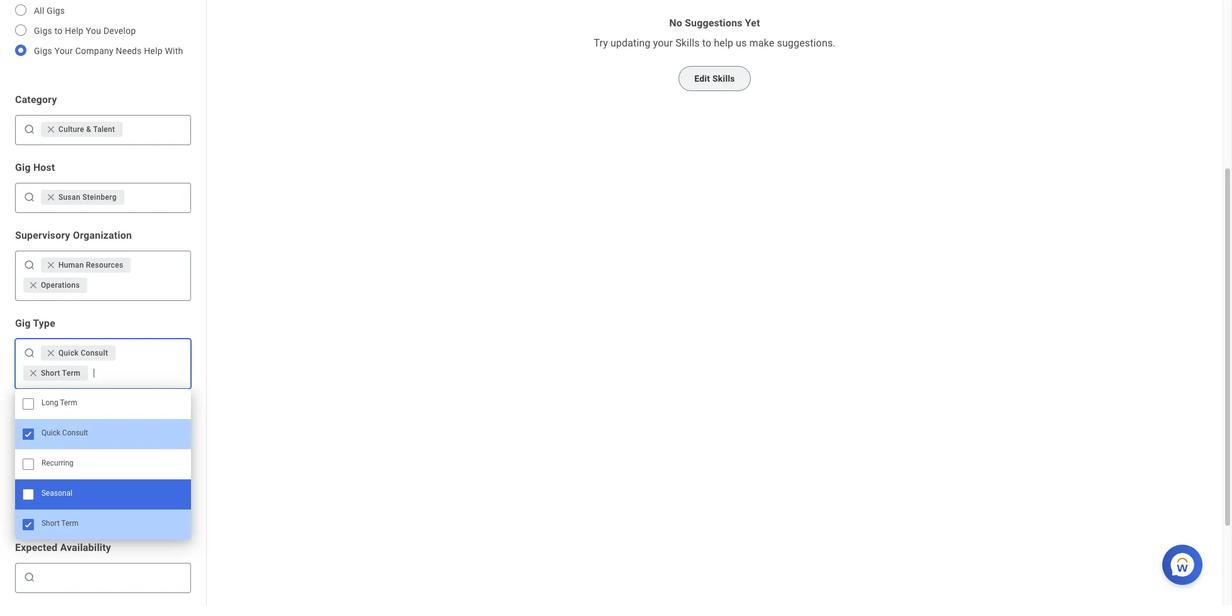 Task type: vqa. For each thing, say whether or not it's contained in the screenshot.
11th row from the top of the page
no



Task type: locate. For each thing, give the bounding box(es) containing it.
1 vertical spatial short
[[41, 519, 60, 528]]

you
[[86, 26, 101, 36]]

suggestions
[[685, 17, 743, 29]]

0 vertical spatial short term
[[41, 369, 80, 378]]

1 vertical spatial gig
[[15, 317, 31, 329]]

search image
[[23, 191, 36, 204], [23, 259, 36, 272], [23, 347, 36, 360], [23, 435, 36, 448], [23, 571, 36, 584]]

help left with on the left top
[[144, 46, 163, 56]]

0 horizontal spatial help
[[65, 26, 84, 36]]

0 vertical spatial gig
[[15, 162, 31, 174]]

search image down supervisory
[[23, 259, 36, 272]]

term down quick consult button
[[62, 369, 80, 378]]

press left arrow to navigate selected items field right talent
[[125, 119, 185, 140]]

gigs right all
[[47, 6, 65, 16]]

2 search image from the top
[[23, 259, 36, 272]]

no suggestions yet
[[670, 17, 760, 29]]

quick consult inside button
[[58, 349, 108, 358]]

1 search image from the top
[[23, 191, 36, 204]]

susan steinberg button
[[41, 190, 124, 205]]

consult down long term
[[62, 429, 88, 438]]

to up the your
[[54, 26, 63, 36]]

skills right edit
[[713, 74, 735, 84]]

2 vertical spatial gigs
[[34, 46, 52, 56]]

0 vertical spatial help
[[65, 26, 84, 36]]

term for the short term 'option'
[[61, 519, 79, 528]]

term inside "short term" button
[[62, 369, 80, 378]]

company
[[75, 46, 114, 56]]

gig
[[15, 162, 31, 174], [15, 317, 31, 329]]

gig left host
[[15, 162, 31, 174]]

remove image
[[46, 124, 58, 135], [46, 192, 58, 202], [46, 192, 56, 202], [46, 260, 58, 270], [46, 260, 56, 270], [28, 280, 38, 290], [28, 368, 38, 378]]

remove image inside "short term" button
[[28, 368, 38, 378]]

1 vertical spatial to
[[703, 37, 712, 49]]

remove image inside culture & talent button
[[46, 124, 56, 135]]

quick consult down long term
[[41, 429, 88, 438]]

gigs down all
[[34, 26, 52, 36]]

term inside long term option
[[60, 399, 77, 407]]

gigs left the your
[[34, 46, 52, 56]]

3 search image from the top
[[23, 347, 36, 360]]

1 vertical spatial quick
[[41, 429, 60, 438]]

0 vertical spatial quick consult
[[58, 349, 108, 358]]

quick consult button
[[41, 346, 116, 361]]

short down the on-site
[[41, 519, 60, 528]]

to
[[54, 26, 63, 36], [703, 37, 712, 49]]

on-site
[[34, 497, 63, 507]]

search image down gig type
[[23, 347, 36, 360]]

long
[[41, 399, 58, 407]]

2 gig from the top
[[15, 317, 31, 329]]

expected availability
[[15, 542, 111, 554]]

short inside button
[[41, 369, 60, 378]]

gigs to help you develop
[[34, 26, 136, 36]]

to left help on the right top of page
[[703, 37, 712, 49]]

remove image left operations
[[28, 280, 38, 290]]

talent
[[93, 125, 115, 134]]

site
[[48, 497, 63, 507]]

recurring
[[41, 459, 74, 468]]

term
[[62, 369, 80, 378], [60, 399, 77, 407], [61, 519, 79, 528]]

search image down gig host
[[23, 191, 36, 204]]

short term
[[41, 369, 80, 378], [41, 519, 79, 528]]

5 search image from the top
[[23, 571, 36, 584]]

&
[[86, 125, 91, 134]]

0 vertical spatial term
[[62, 369, 80, 378]]

skills down no
[[676, 37, 700, 49]]

help left you
[[65, 26, 84, 36]]

consult inside button
[[81, 349, 108, 358]]

search image down the expected
[[23, 571, 36, 584]]

type
[[33, 317, 55, 329]]

human resources button
[[41, 258, 131, 273]]

suggestions.
[[777, 37, 836, 49]]

long term
[[41, 399, 77, 407]]

quick up "short term" button
[[58, 349, 79, 358]]

gigs your company needs help with
[[34, 46, 183, 56]]

gig type
[[15, 317, 55, 329]]

updating
[[611, 37, 651, 49]]

1 vertical spatial consult
[[62, 429, 88, 438]]

edit
[[695, 74, 711, 84]]

short up long
[[41, 369, 60, 378]]

list box containing long term
[[15, 389, 191, 540]]

1 vertical spatial skills
[[713, 74, 735, 84]]

short term down quick consult button
[[41, 369, 80, 378]]

remove image right search image at the top of the page
[[46, 124, 58, 135]]

2 vertical spatial term
[[61, 519, 79, 528]]

1 horizontal spatial skills
[[713, 74, 735, 84]]

0 vertical spatial to
[[54, 26, 63, 36]]

search image down location
[[23, 435, 36, 448]]

quick
[[58, 349, 79, 358], [41, 429, 60, 438]]

1 vertical spatial gigs
[[34, 26, 52, 36]]

quick down location
[[41, 429, 60, 438]]

quick consult
[[58, 349, 108, 358], [41, 429, 88, 438]]

gig host
[[15, 162, 55, 174]]

0 horizontal spatial skills
[[676, 37, 700, 49]]

remove image up operations button
[[46, 260, 58, 270]]

None field
[[125, 123, 185, 136], [127, 191, 185, 204], [90, 279, 185, 292], [90, 367, 185, 380], [38, 568, 185, 588], [38, 571, 185, 584], [125, 123, 185, 136], [127, 191, 185, 204], [90, 279, 185, 292], [90, 367, 185, 380], [38, 568, 185, 588], [38, 571, 185, 584]]

make
[[750, 37, 775, 49]]

0 vertical spatial short
[[41, 369, 60, 378]]

1 horizontal spatial help
[[144, 46, 163, 56]]

term inside the short term 'option'
[[61, 519, 79, 528]]

consult
[[81, 349, 108, 358], [62, 429, 88, 438]]

remove image for operations
[[28, 280, 41, 290]]

susan
[[58, 193, 80, 202]]

remove image inside operations button
[[28, 280, 41, 290]]

recurring option
[[15, 449, 191, 480]]

short term inside "short term" button
[[41, 369, 80, 378]]

0 vertical spatial skills
[[676, 37, 700, 49]]

develop
[[104, 26, 136, 36]]

operations button
[[23, 278, 87, 293]]

remove image up location
[[28, 368, 38, 378]]

your
[[654, 37, 673, 49]]

help
[[65, 26, 84, 36], [144, 46, 163, 56]]

remove image inside "short term" button
[[28, 368, 41, 378]]

gigs
[[47, 6, 65, 16], [34, 26, 52, 36], [34, 46, 52, 56]]

try
[[594, 37, 608, 49]]

term right long
[[60, 399, 77, 407]]

all gigs
[[34, 6, 65, 16]]

press left arrow to navigate selected items field down "resources"
[[90, 275, 185, 295]]

gigs for to
[[34, 26, 52, 36]]

edit skills button
[[679, 66, 751, 91]]

consult up "short term" button
[[81, 349, 108, 358]]

1 vertical spatial help
[[144, 46, 163, 56]]

term up expected availability
[[61, 519, 79, 528]]

1 vertical spatial term
[[60, 399, 77, 407]]

skills
[[676, 37, 700, 49], [713, 74, 735, 84]]

seasonal option
[[15, 480, 191, 510]]

1 vertical spatial quick consult
[[41, 429, 88, 438]]

remove image inside operations button
[[28, 280, 38, 290]]

remote
[[34, 512, 65, 522]]

remove image for quick consult
[[46, 348, 58, 358]]

remove image
[[46, 124, 56, 135], [28, 280, 41, 290], [46, 348, 58, 358], [46, 348, 56, 358], [28, 368, 41, 378]]

gig left 'type'
[[15, 317, 31, 329]]

1 gig from the top
[[15, 162, 31, 174]]

short term down site
[[41, 519, 79, 528]]

1 vertical spatial short term
[[41, 519, 79, 528]]

list box
[[15, 389, 191, 540]]

0 vertical spatial quick
[[58, 349, 79, 358]]

culture & talent button
[[41, 122, 123, 137]]

1 horizontal spatial to
[[703, 37, 712, 49]]

organization
[[73, 229, 132, 241]]

search image
[[23, 123, 36, 136]]

quick consult up "short term" button
[[58, 349, 108, 358]]

0 vertical spatial consult
[[81, 349, 108, 358]]

short
[[41, 369, 60, 378], [41, 519, 60, 528]]

press left arrow to navigate selected items field up long term option
[[90, 363, 185, 383]]

press left arrow to navigate selected items field
[[125, 119, 185, 140], [127, 187, 185, 207], [90, 275, 185, 295], [90, 363, 185, 383]]



Task type: describe. For each thing, give the bounding box(es) containing it.
culture & talent
[[58, 125, 115, 134]]

quick consult inside option
[[41, 429, 88, 438]]

steinberg
[[82, 193, 117, 202]]

short inside 'option'
[[41, 519, 60, 528]]

consult inside option
[[62, 429, 88, 438]]

expected
[[15, 542, 58, 554]]

gig for gig host
[[15, 162, 31, 174]]

supervisory organization
[[15, 229, 132, 241]]

remove image down host
[[46, 192, 58, 202]]

press left arrow to navigate selected items field right steinberg
[[127, 187, 185, 207]]

term for long term option
[[60, 399, 77, 407]]

location
[[15, 405, 55, 417]]

your
[[54, 46, 73, 56]]

yet
[[745, 17, 760, 29]]

remove image inside culture & talent button
[[46, 124, 58, 135]]

remove image for short term
[[28, 368, 41, 378]]

skills inside the edit skills button
[[713, 74, 735, 84]]

short term inside 'option'
[[41, 519, 79, 528]]

operations
[[41, 281, 80, 290]]

try updating your skills to help us make suggestions.
[[594, 37, 836, 49]]

search image for supervisory
[[23, 259, 36, 272]]

susan steinberg
[[58, 193, 117, 202]]

quick inside quick consult option
[[41, 429, 60, 438]]

0 vertical spatial gigs
[[47, 6, 65, 16]]

gigs for your
[[34, 46, 52, 56]]

supervisory
[[15, 229, 70, 241]]

us
[[736, 37, 747, 49]]

help
[[714, 37, 734, 49]]

availability
[[60, 542, 111, 554]]

remove image left human
[[46, 260, 56, 270]]

short term button
[[23, 366, 88, 381]]

short term option
[[15, 510, 191, 540]]

need
[[55, 473, 79, 485]]

4 search image from the top
[[23, 435, 36, 448]]

remove image left susan
[[46, 192, 56, 202]]

staffing
[[15, 473, 52, 485]]

long term option
[[15, 389, 191, 419]]

host
[[33, 162, 55, 174]]

culture
[[58, 125, 84, 134]]

0 horizontal spatial to
[[54, 26, 63, 36]]

no
[[670, 17, 683, 29]]

category
[[15, 94, 57, 106]]

resources
[[86, 261, 123, 270]]

seasonal
[[41, 489, 72, 498]]

on-
[[34, 497, 48, 507]]

with
[[165, 46, 183, 56]]

edit skills
[[695, 74, 735, 84]]

human resources
[[58, 261, 123, 270]]

gig for gig type
[[15, 317, 31, 329]]

human
[[58, 261, 84, 270]]

staffing need
[[15, 473, 79, 485]]

quick inside quick consult button
[[58, 349, 79, 358]]

needs
[[116, 46, 142, 56]]

quick consult option
[[15, 419, 191, 449]]

search image for gig
[[23, 191, 36, 204]]

search image for expected
[[23, 571, 36, 584]]

all
[[34, 6, 44, 16]]



